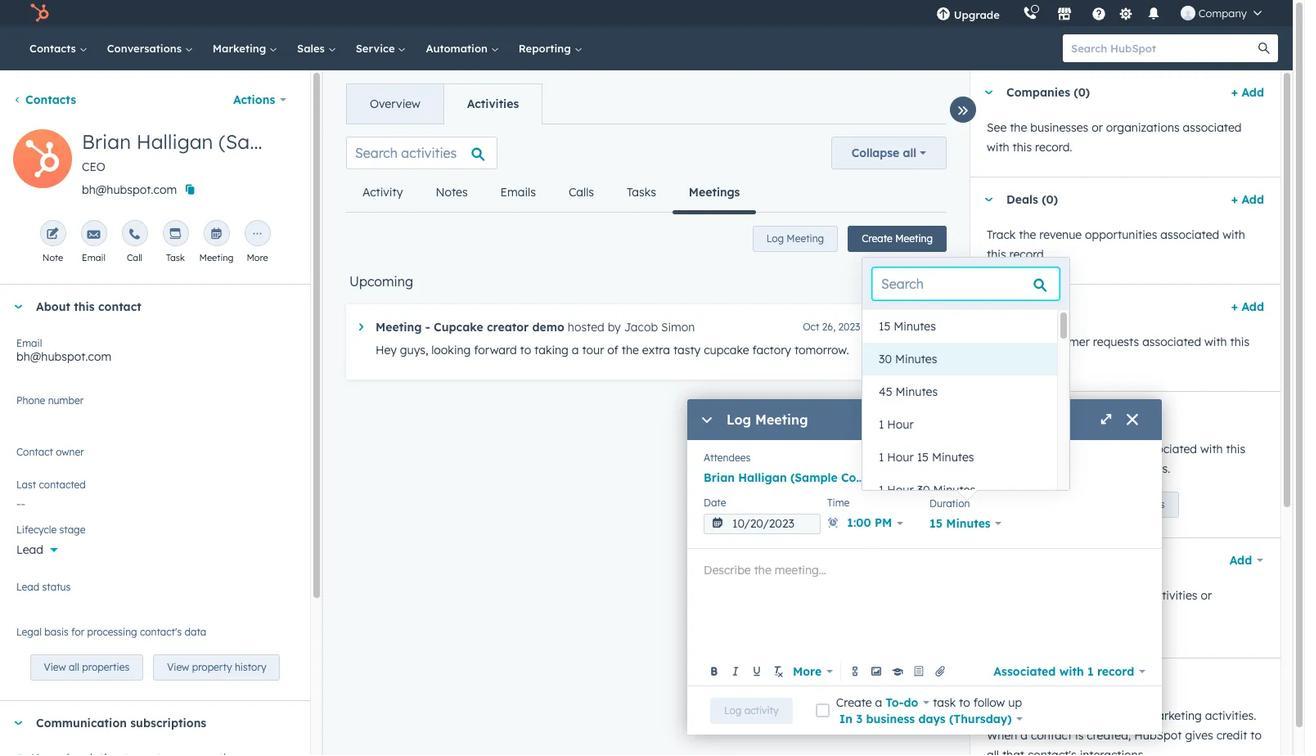 Task type: describe. For each thing, give the bounding box(es) containing it.
tour
[[582, 343, 605, 358]]

created,
[[1088, 729, 1132, 743]]

1 horizontal spatial 30
[[917, 483, 931, 498]]

15 minutes button
[[863, 310, 1058, 343]]

(sample for brian halligan (sample contact) ceo
[[219, 129, 295, 154]]

cupcake
[[434, 320, 484, 335]]

log activity button
[[711, 698, 793, 724]]

this inside collect and track payments associated with this contact using hubspot payments.
[[1227, 442, 1246, 457]]

0 vertical spatial contacts link
[[20, 26, 97, 70]]

all for view
[[69, 662, 79, 674]]

and
[[1027, 442, 1048, 457]]

view for view property history
[[167, 662, 189, 674]]

halligan for brian halligan (sample contact)
[[739, 471, 787, 485]]

4:43
[[876, 321, 896, 333]]

a inside the attribute contacts created to marketing activities. when a contact is created, hubspot gives credit to all that contact's interactions.
[[1021, 729, 1028, 743]]

hour for 1 hour 30 minutes
[[888, 483, 914, 498]]

create for create meeting
[[862, 233, 893, 245]]

all for collapse
[[903, 146, 917, 160]]

lifecycle
[[16, 524, 57, 536]]

brian halligan (sample contact) button
[[704, 467, 891, 490]]

Last contacted text field
[[16, 489, 294, 515]]

1 hour 15 minutes button
[[863, 441, 1058, 474]]

payments.
[[1115, 462, 1171, 476]]

log for log meeting button
[[767, 233, 784, 245]]

log meeting inside button
[[767, 233, 825, 245]]

log activity
[[725, 705, 779, 717]]

+ add for with
[[1232, 192, 1265, 207]]

automation
[[426, 42, 491, 55]]

companies
[[1007, 85, 1071, 100]]

1 vertical spatial payments
[[1119, 499, 1165, 511]]

record
[[1098, 664, 1135, 679]]

no owner button
[[16, 444, 294, 471]]

settings link
[[1117, 5, 1137, 22]]

hour for 1 hour 15 minutes
[[888, 450, 914, 465]]

0 horizontal spatial up
[[1009, 695, 1023, 710]]

emails button
[[484, 173, 553, 212]]

1 vertical spatial log
[[727, 412, 752, 428]]

Search search field
[[873, 268, 1060, 300]]

communication subscriptions
[[36, 717, 207, 731]]

track the customer requests associated with this record.
[[987, 335, 1250, 369]]

cupcake
[[704, 343, 750, 358]]

close dialog image
[[1127, 414, 1140, 427]]

opportunities
[[1086, 228, 1158, 242]]

15 inside button
[[879, 319, 891, 334]]

associated with 1 record button
[[994, 660, 1146, 683]]

meetings button
[[673, 173, 757, 214]]

to down files
[[1042, 608, 1053, 623]]

about this contact button
[[0, 285, 294, 329]]

contact inside collect and track payments associated with this contact using hubspot payments.
[[987, 462, 1029, 476]]

contact owner no owner
[[16, 446, 84, 467]]

hosted
[[568, 320, 605, 335]]

1 hour 15 minutes
[[879, 450, 975, 465]]

task
[[166, 252, 185, 264]]

demo
[[533, 320, 565, 335]]

associated for payments
[[1139, 442, 1198, 457]]

in
[[840, 712, 853, 727]]

attribution
[[1095, 674, 1157, 689]]

that
[[1003, 748, 1025, 756]]

the inside upcoming feed
[[622, 343, 639, 358]]

brian for brian halligan (sample contact) ceo
[[82, 129, 131, 154]]

lifecycle stage
[[16, 524, 85, 536]]

-
[[425, 320, 430, 335]]

1 for 1 hour 30 minutes
[[879, 483, 885, 498]]

view for view all properties
[[44, 662, 66, 674]]

payments
[[1007, 407, 1064, 422]]

oct
[[803, 321, 820, 333]]

log for log activity "button"
[[725, 705, 742, 717]]

notifications image
[[1147, 7, 1162, 22]]

0 vertical spatial up
[[1105, 499, 1117, 511]]

track for track the revenue opportunities associated with this record.
[[987, 228, 1016, 242]]

date
[[704, 497, 727, 509]]

forward
[[474, 343, 517, 358]]

tasty
[[674, 343, 701, 358]]

(0) for companies (0)
[[1074, 85, 1091, 100]]

more image
[[251, 228, 264, 242]]

service link
[[346, 26, 416, 70]]

30 minutes button
[[863, 343, 1058, 376]]

help image
[[1092, 7, 1107, 22]]

0 vertical spatial bh@hubspot.com
[[82, 183, 177, 197]]

tomorrow.
[[795, 343, 850, 358]]

upcoming feed
[[333, 124, 960, 400]]

caret image for contact create attribution
[[984, 679, 994, 683]]

contact inside the attribute contacts created to marketing activities. when a contact is created, hubspot gives credit to all that contact's interactions.
[[1031, 729, 1073, 743]]

associated for requests
[[1143, 335, 1202, 350]]

stage
[[59, 524, 85, 536]]

phone
[[16, 395, 45, 407]]

with for track the revenue opportunities associated with this record.
[[1223, 228, 1246, 242]]

pdt
[[916, 321, 934, 333]]

about
[[36, 300, 70, 314]]

contact) for brian halligan (sample contact) ceo
[[301, 129, 381, 154]]

Phone number text field
[[16, 392, 294, 425]]

at
[[864, 321, 873, 333]]

or inside see the businesses or organizations associated with this record.
[[1092, 120, 1104, 135]]

marketing
[[1147, 709, 1203, 724]]

activities button
[[444, 84, 542, 124]]

contact's inside the attribute contacts created to marketing activities. when a contact is created, hubspot gives credit to all that contact's interactions.
[[1028, 748, 1077, 756]]

0 vertical spatial contacts
[[29, 42, 79, 55]]

contact inside about this contact dropdown button
[[98, 300, 141, 314]]

lead button
[[16, 534, 294, 561]]

see for see the files attached to your activities or uploaded to this record.
[[987, 589, 1007, 603]]

1 hour button
[[863, 409, 1058, 441]]

business
[[867, 712, 915, 727]]

collapse
[[852, 146, 900, 160]]

menu containing company
[[925, 0, 1274, 26]]

sales
[[297, 42, 328, 55]]

contact create attribution button
[[971, 659, 1265, 703]]

caret image for about this contact
[[13, 305, 23, 309]]

in 3 business days (thursday) button
[[840, 709, 1024, 729]]

to right credit
[[1251, 729, 1262, 743]]

to left the your
[[1108, 589, 1119, 603]]

0 horizontal spatial more
[[247, 252, 268, 264]]

attribute
[[987, 709, 1035, 724]]

3 + add button from the top
[[1232, 297, 1265, 317]]

contact for contact create attribution
[[1007, 674, 1052, 689]]

interactions.
[[1080, 748, 1147, 756]]

+ for track the revenue opportunities associated with this record.
[[1232, 192, 1239, 207]]

tickets (0)
[[1007, 300, 1068, 314]]

all inside the attribute contacts created to marketing activities. when a contact is created, hubspot gives credit to all that contact's interactions.
[[987, 748, 1000, 756]]

meeting inside button
[[896, 233, 933, 245]]

caret image inside upcoming feed
[[359, 323, 364, 331]]

in 3 business days (thursday)
[[840, 712, 1012, 727]]

30 minutes
[[879, 352, 938, 367]]

activities
[[467, 97, 519, 111]]

hour for 1 hour
[[888, 418, 914, 432]]

minutes inside popup button
[[947, 517, 991, 531]]

caret image for tickets (0)
[[984, 305, 994, 309]]

legal basis for processing contact's data
[[16, 626, 207, 639]]

meetings
[[689, 185, 740, 200]]

conversations link
[[97, 26, 203, 70]]

add for + add "button" related to track the revenue opportunities associated with this record.
[[1242, 192, 1265, 207]]

15 minutes button
[[930, 513, 1002, 535]]

sales link
[[287, 26, 346, 70]]

note image
[[46, 228, 59, 242]]

company button
[[1171, 0, 1272, 26]]

to right task
[[960, 695, 971, 710]]

activity
[[363, 185, 403, 200]]

view property history link
[[153, 655, 280, 681]]

phone number
[[16, 395, 84, 407]]

more button
[[790, 660, 837, 683]]

task to follow up
[[930, 695, 1023, 710]]

when
[[987, 729, 1018, 743]]

marketing link
[[203, 26, 287, 70]]

collapse all button
[[832, 137, 947, 169]]

meeting image
[[210, 228, 223, 242]]

track for track the customer requests associated with this record.
[[987, 335, 1016, 350]]

duration
[[930, 498, 970, 510]]

to-do
[[886, 695, 919, 710]]

settings image
[[1119, 7, 1134, 22]]

companies (0)
[[1007, 85, 1091, 100]]

search image
[[1259, 43, 1271, 54]]

+ add button for see the businesses or organizations associated with this record.
[[1232, 83, 1265, 102]]

hey guys, looking forward to taking a tour of the extra tasty cupcake factory tomorrow.
[[376, 343, 850, 358]]

last contacted
[[16, 479, 86, 491]]

0 horizontal spatial contact's
[[140, 626, 182, 639]]

calls
[[569, 185, 594, 200]]

1 for 1 hour
[[879, 418, 885, 432]]

(0) for payments (0)
[[1067, 407, 1084, 422]]

record. inside see the businesses or organizations associated with this record.
[[1036, 140, 1073, 155]]

jacob simon image
[[1181, 6, 1196, 20]]



Task type: locate. For each thing, give the bounding box(es) containing it.
time
[[828, 497, 850, 509]]

marketplaces button
[[1048, 0, 1082, 26]]

0 vertical spatial halligan
[[136, 129, 213, 154]]

0 vertical spatial create
[[862, 233, 893, 245]]

communication subscriptions button
[[0, 702, 287, 746]]

(sample up "time"
[[791, 471, 838, 485]]

record. down businesses
[[1036, 140, 1073, 155]]

caret image left companies
[[984, 90, 994, 95]]

1 inside popup button
[[1088, 664, 1094, 679]]

activity button
[[346, 173, 419, 212]]

0 vertical spatial 15 minutes
[[879, 319, 936, 334]]

emails
[[501, 185, 536, 200]]

log inside "button"
[[725, 705, 742, 717]]

0 vertical spatial see
[[987, 120, 1007, 135]]

halligan for brian halligan (sample contact) ceo
[[136, 129, 213, 154]]

the left revenue
[[1019, 228, 1037, 242]]

associated inside track the customer requests associated with this record.
[[1143, 335, 1202, 350]]

2 horizontal spatial a
[[1021, 729, 1028, 743]]

1 vertical spatial caret image
[[984, 198, 994, 202]]

hubspot image
[[29, 3, 49, 23]]

factory
[[753, 343, 792, 358]]

with for collect and track payments associated with this contact using hubspot payments.
[[1201, 442, 1224, 457]]

add for third + add "button"
[[1242, 300, 1265, 314]]

hour inside button
[[888, 483, 914, 498]]

1:00 pm button
[[828, 512, 904, 536]]

or
[[1092, 120, 1104, 135], [1201, 589, 1213, 603]]

15
[[879, 319, 891, 334], [917, 450, 929, 465], [930, 517, 943, 531]]

contacts down the hubspot link
[[29, 42, 79, 55]]

the for see the files attached to your activities or uploaded to this record.
[[1010, 589, 1028, 603]]

history
[[235, 662, 266, 674]]

navigation containing activity
[[346, 173, 757, 214]]

notes
[[436, 185, 468, 200]]

1 horizontal spatial view
[[167, 662, 189, 674]]

this inside see the files attached to your activities or uploaded to this record.
[[1056, 608, 1075, 623]]

0 vertical spatial email
[[82, 252, 106, 264]]

email for email bh@hubspot.com
[[16, 337, 42, 350]]

legal
[[16, 626, 42, 639]]

hour inside "button"
[[888, 450, 914, 465]]

(0) left expand dialog icon
[[1067, 407, 1084, 422]]

Search HubSpot search field
[[1064, 34, 1264, 62]]

2023
[[839, 321, 861, 333]]

0 horizontal spatial (sample
[[219, 129, 295, 154]]

associated with 1 record
[[994, 664, 1135, 679]]

associated inside track the revenue opportunities associated with this record.
[[1161, 228, 1220, 242]]

0 horizontal spatial halligan
[[136, 129, 213, 154]]

1 vertical spatial + add button
[[1232, 190, 1265, 210]]

marketplaces image
[[1058, 7, 1072, 22]]

track
[[987, 228, 1016, 242], [987, 335, 1016, 350]]

owner up last contacted
[[36, 453, 68, 467]]

the for track the revenue opportunities associated with this record.
[[1019, 228, 1037, 242]]

hour inside button
[[888, 418, 914, 432]]

3 + add from the top
[[1232, 300, 1265, 314]]

1 vertical spatial email
[[16, 337, 42, 350]]

1 horizontal spatial all
[[903, 146, 917, 160]]

caret image up the follow
[[984, 679, 994, 683]]

0 horizontal spatial or
[[1092, 120, 1104, 135]]

notifications button
[[1140, 0, 1168, 26]]

2 track from the top
[[987, 335, 1016, 350]]

15 minutes up '30 minutes'
[[879, 319, 936, 334]]

contact inside dropdown button
[[1007, 674, 1052, 689]]

2 + add button from the top
[[1232, 190, 1265, 210]]

0 horizontal spatial 30
[[879, 352, 892, 367]]

deals
[[1007, 192, 1039, 207]]

0 vertical spatial navigation
[[346, 84, 543, 124]]

email down about
[[16, 337, 42, 350]]

revenue
[[1040, 228, 1082, 242]]

1 vertical spatial 30
[[917, 483, 931, 498]]

track inside track the customer requests associated with this record.
[[987, 335, 1016, 350]]

1 horizontal spatial hubspot
[[1135, 729, 1183, 743]]

this inside see the businesses or organizations associated with this record.
[[1013, 140, 1033, 155]]

caret image
[[984, 90, 994, 95], [984, 198, 994, 202], [359, 323, 364, 331]]

1 horizontal spatial 15
[[917, 450, 929, 465]]

caret image down search search box
[[984, 305, 994, 309]]

1 vertical spatial all
[[69, 662, 79, 674]]

contact's
[[140, 626, 182, 639], [1028, 748, 1077, 756]]

track
[[1051, 442, 1079, 457]]

create a
[[837, 695, 886, 710]]

0 vertical spatial log meeting
[[767, 233, 825, 245]]

lead for lead
[[16, 543, 43, 558]]

log meeting button
[[753, 226, 839, 252]]

caret image for companies (0)
[[984, 90, 994, 95]]

do
[[904, 695, 919, 710]]

contact) up activity
[[301, 129, 381, 154]]

caret image inside contact create attribution dropdown button
[[984, 679, 994, 683]]

2 vertical spatial log
[[725, 705, 742, 717]]

1 horizontal spatial brian
[[704, 471, 735, 485]]

2 horizontal spatial all
[[987, 748, 1000, 756]]

tasks
[[627, 185, 656, 200]]

associated right organizations
[[1184, 120, 1242, 135]]

a inside upcoming feed
[[572, 343, 579, 358]]

with inside see the businesses or organizations associated with this record.
[[987, 140, 1010, 155]]

contact up the attribute
[[1007, 674, 1052, 689]]

1 inside button
[[879, 483, 885, 498]]

halligan
[[136, 129, 213, 154], [739, 471, 787, 485]]

contact down the collect
[[987, 462, 1029, 476]]

last
[[16, 479, 36, 491]]

see for see the businesses or organizations associated with this record.
[[987, 120, 1007, 135]]

associated up payments. on the right bottom of page
[[1139, 442, 1198, 457]]

0 vertical spatial payments
[[1082, 442, 1136, 457]]

calling icon image
[[1023, 7, 1038, 21]]

(sample inside brian halligan (sample contact) ceo
[[219, 129, 295, 154]]

contact) inside popup button
[[842, 471, 891, 485]]

caret image left communication
[[13, 722, 23, 726]]

1 vertical spatial log meeting
[[727, 412, 808, 428]]

bh@hubspot.com
[[82, 183, 177, 197], [16, 350, 111, 364]]

calls button
[[553, 173, 611, 212]]

0 vertical spatial brian
[[82, 129, 131, 154]]

all down 'when'
[[987, 748, 1000, 756]]

tickets
[[1007, 300, 1048, 314]]

with inside popup button
[[1060, 664, 1085, 679]]

meeting
[[787, 233, 825, 245], [896, 233, 933, 245], [199, 252, 234, 264], [376, 320, 422, 335], [756, 412, 808, 428]]

with inside collect and track payments associated with this contact using hubspot payments.
[[1201, 442, 1224, 457]]

1 vertical spatial contacts link
[[13, 93, 76, 107]]

contact for contact owner no owner
[[16, 446, 53, 458]]

15 right at
[[879, 319, 891, 334]]

(sample inside popup button
[[791, 471, 838, 485]]

1 vertical spatial lead
[[16, 581, 39, 594]]

record. inside see the files attached to your activities or uploaded to this record.
[[1078, 608, 1116, 623]]

1 up 1:00 pm
[[879, 483, 885, 498]]

15 inside "button"
[[917, 450, 929, 465]]

to
[[520, 343, 531, 358], [1108, 589, 1119, 603], [1042, 608, 1053, 623], [960, 695, 971, 710], [1133, 709, 1144, 724], [1251, 729, 1262, 743]]

+ add for associated
[[1232, 85, 1265, 100]]

contacts link down the hubspot link
[[20, 26, 97, 70]]

the right of
[[622, 343, 639, 358]]

caret image left about
[[13, 305, 23, 309]]

payments down expand dialog icon
[[1082, 442, 1136, 457]]

0 vertical spatial contact's
[[140, 626, 182, 639]]

the for see the businesses or organizations associated with this record.
[[1010, 120, 1028, 135]]

more inside popup button
[[793, 664, 822, 679]]

bh@hubspot.com down the ceo
[[82, 183, 177, 197]]

organizations
[[1107, 120, 1180, 135]]

(0) right deals
[[1042, 192, 1059, 207]]

all right collapse
[[903, 146, 917, 160]]

activities
[[1150, 589, 1198, 603]]

0 vertical spatial contact
[[16, 446, 53, 458]]

0 vertical spatial hubspot
[[1064, 462, 1112, 476]]

email image
[[87, 228, 100, 242]]

pm inside popup button
[[875, 516, 893, 531]]

payments
[[1082, 442, 1136, 457], [1119, 499, 1165, 511]]

0 vertical spatial contact)
[[301, 129, 381, 154]]

track down deals
[[987, 228, 1016, 242]]

brian inside brian halligan (sample contact) ceo
[[82, 129, 131, 154]]

up right the follow
[[1009, 695, 1023, 710]]

1 navigation from the top
[[346, 84, 543, 124]]

1 vertical spatial or
[[1201, 589, 1213, 603]]

task image
[[169, 228, 182, 242]]

see inside see the files attached to your activities or uploaded to this record.
[[987, 589, 1007, 603]]

upgrade
[[954, 8, 1000, 21]]

15 up canceled
[[917, 450, 929, 465]]

tickets (0) button
[[971, 285, 1225, 329]]

contacts link up edit popup button
[[13, 93, 76, 107]]

1 lead from the top
[[16, 543, 43, 558]]

1 vertical spatial halligan
[[739, 471, 787, 485]]

track inside track the revenue opportunities associated with this record.
[[987, 228, 1016, 242]]

view inside view property history link
[[167, 662, 189, 674]]

caret image for communication subscriptions
[[13, 722, 23, 726]]

1 vertical spatial a
[[876, 695, 883, 710]]

15 down the duration
[[930, 517, 943, 531]]

(0) for deals (0)
[[1042, 192, 1059, 207]]

15 minutes inside popup button
[[930, 517, 991, 531]]

all inside popup button
[[903, 146, 917, 160]]

0 vertical spatial 30
[[879, 352, 892, 367]]

(0) right tickets
[[1051, 300, 1068, 314]]

1 horizontal spatial contact
[[987, 462, 1029, 476]]

0 vertical spatial track
[[987, 228, 1016, 242]]

contact) for brian halligan (sample contact)
[[842, 471, 891, 485]]

15 minutes inside button
[[879, 319, 936, 334]]

this inside track the customer requests associated with this record.
[[1231, 335, 1250, 350]]

payments inside collect and track payments associated with this contact using hubspot payments.
[[1082, 442, 1136, 457]]

meeting - cupcake creator demo hosted by jacob simon
[[376, 320, 695, 335]]

1 vertical spatial hubspot
[[1135, 729, 1183, 743]]

list box containing 15 minutes
[[863, 310, 1070, 507]]

contact up the last
[[16, 446, 53, 458]]

pm right 1:00
[[875, 516, 893, 531]]

caret image inside about this contact dropdown button
[[13, 305, 23, 309]]

caret image inside companies (0) dropdown button
[[984, 90, 994, 95]]

3 hour from the top
[[888, 483, 914, 498]]

the inside see the businesses or organizations associated with this record.
[[1010, 120, 1028, 135]]

contact) inside brian halligan (sample contact) ceo
[[301, 129, 381, 154]]

email for email
[[82, 252, 106, 264]]

0 vertical spatial caret image
[[984, 90, 994, 95]]

brian down attendees
[[704, 471, 735, 485]]

contact's left data
[[140, 626, 182, 639]]

(0) for tickets (0)
[[1051, 300, 1068, 314]]

search button
[[1251, 34, 1279, 62]]

30 down 4:43
[[879, 352, 892, 367]]

minutes inside "button"
[[932, 450, 975, 465]]

credit
[[1217, 729, 1248, 743]]

jacob
[[624, 320, 658, 335]]

2 vertical spatial +
[[1232, 300, 1239, 314]]

up right set
[[1105, 499, 1117, 511]]

minimize dialog image
[[701, 414, 714, 427]]

associated inside collect and track payments associated with this contact using hubspot payments.
[[1139, 442, 1198, 457]]

record. down revenue
[[1010, 247, 1047, 262]]

0 vertical spatial 15
[[879, 319, 891, 334]]

view inside the 'view all properties' link
[[44, 662, 66, 674]]

(sample down actions
[[219, 129, 295, 154]]

overview button
[[347, 84, 444, 124]]

data
[[185, 626, 207, 639]]

0 vertical spatial log
[[767, 233, 784, 245]]

no
[[16, 453, 32, 467]]

contact's down the is
[[1028, 748, 1077, 756]]

hubspot down marketing
[[1135, 729, 1183, 743]]

caret image inside tickets (0) dropdown button
[[984, 305, 994, 309]]

0 vertical spatial + add
[[1232, 85, 1265, 100]]

1 hour from the top
[[888, 418, 914, 432]]

0 vertical spatial + add button
[[1232, 83, 1265, 102]]

or inside see the files attached to your activities or uploaded to this record.
[[1201, 589, 1213, 603]]

1 vertical spatial see
[[987, 589, 1007, 603]]

+ for see the businesses or organizations associated with this record.
[[1232, 85, 1239, 100]]

contact inside contact owner no owner
[[16, 446, 53, 458]]

view property history
[[167, 662, 266, 674]]

view left the property
[[167, 662, 189, 674]]

caret image inside the deals (0) dropdown button
[[984, 198, 994, 202]]

2 view from the left
[[167, 662, 189, 674]]

or down companies (0) dropdown button
[[1092, 120, 1104, 135]]

actions
[[233, 93, 275, 107]]

log inside button
[[767, 233, 784, 245]]

this inside dropdown button
[[74, 300, 95, 314]]

task
[[933, 695, 956, 710]]

contact down contacts
[[1031, 729, 1073, 743]]

1 hour 30 minutes button
[[863, 474, 1058, 507]]

payments (0) button
[[971, 392, 1258, 436]]

this inside track the revenue opportunities associated with this record.
[[987, 247, 1007, 262]]

1 left record
[[1088, 664, 1094, 679]]

2 + add from the top
[[1232, 192, 1265, 207]]

1 vertical spatial 15 minutes
[[930, 517, 991, 531]]

0 vertical spatial or
[[1092, 120, 1104, 135]]

add for see the businesses or organizations associated with this record.'s + add "button"
[[1242, 85, 1265, 100]]

record. down 'attached'
[[1078, 608, 1116, 623]]

the inside see the files attached to your activities or uploaded to this record.
[[1010, 589, 1028, 603]]

2 + from the top
[[1232, 192, 1239, 207]]

hour
[[888, 418, 914, 432], [888, 450, 914, 465], [888, 483, 914, 498]]

requests
[[1094, 335, 1140, 350]]

0 vertical spatial a
[[572, 343, 579, 358]]

list box
[[863, 310, 1070, 507]]

0 vertical spatial more
[[247, 252, 268, 264]]

see inside see the businesses or organizations associated with this record.
[[987, 120, 1007, 135]]

email inside email bh@hubspot.com
[[16, 337, 42, 350]]

2 vertical spatial 15
[[930, 517, 943, 531]]

with inside track the customer requests associated with this record.
[[1205, 335, 1228, 350]]

activity
[[745, 705, 779, 717]]

days
[[919, 712, 946, 727]]

the inside track the revenue opportunities associated with this record.
[[1019, 228, 1037, 242]]

2 vertical spatial contact
[[1031, 729, 1073, 743]]

navigation
[[346, 84, 543, 124], [346, 173, 757, 214]]

hubspot inside the attribute contacts created to marketing activities. when a contact is created, hubspot gives credit to all that contact's interactions.
[[1135, 729, 1183, 743]]

associated inside see the businesses or organizations associated with this record.
[[1184, 120, 1242, 135]]

0 vertical spatial contact
[[98, 300, 141, 314]]

1 horizontal spatial more
[[793, 664, 822, 679]]

caret image down upcoming
[[359, 323, 364, 331]]

properties
[[82, 662, 129, 674]]

1 down the 45
[[879, 418, 885, 432]]

hubspot down track
[[1064, 462, 1112, 476]]

see up uploaded
[[987, 589, 1007, 603]]

0 vertical spatial all
[[903, 146, 917, 160]]

0 horizontal spatial all
[[69, 662, 79, 674]]

pm left pdt
[[898, 321, 913, 333]]

1 horizontal spatial a
[[876, 695, 883, 710]]

follow
[[974, 695, 1006, 710]]

1 inside button
[[879, 418, 885, 432]]

1 vertical spatial pm
[[875, 516, 893, 531]]

1 vertical spatial bh@hubspot.com
[[16, 350, 111, 364]]

Search activities search field
[[346, 137, 498, 169]]

caret image inside communication subscriptions dropdown button
[[13, 722, 23, 726]]

1 vertical spatial hour
[[888, 450, 914, 465]]

associated right the opportunities
[[1161, 228, 1220, 242]]

1 + from the top
[[1232, 85, 1239, 100]]

lead for lead status
[[16, 581, 39, 594]]

1 horizontal spatial (sample
[[791, 471, 838, 485]]

2 vertical spatial hour
[[888, 483, 914, 498]]

to inside upcoming feed
[[520, 343, 531, 358]]

attendees
[[704, 452, 751, 464]]

guys,
[[400, 343, 429, 358]]

bh@hubspot.com up number at the bottom left of the page
[[16, 350, 111, 364]]

the inside track the customer requests associated with this record.
[[1019, 335, 1037, 350]]

2 vertical spatial all
[[987, 748, 1000, 756]]

record. up 45 minutes button
[[987, 355, 1025, 369]]

0 horizontal spatial contact)
[[301, 129, 381, 154]]

0 vertical spatial (sample
[[219, 129, 295, 154]]

1 see from the top
[[987, 120, 1007, 135]]

a left tour
[[572, 343, 579, 358]]

payments down payments. on the right bottom of page
[[1119, 499, 1165, 511]]

1 down 1 hour
[[879, 450, 885, 465]]

1 vertical spatial up
[[1009, 695, 1023, 710]]

0 horizontal spatial 15
[[879, 319, 891, 334]]

the down companies
[[1010, 120, 1028, 135]]

menu
[[925, 0, 1274, 26]]

add
[[1242, 85, 1265, 100], [1242, 192, 1265, 207], [1242, 300, 1265, 314], [1230, 553, 1253, 568]]

1 inside "button"
[[879, 450, 885, 465]]

lead
[[16, 543, 43, 558], [16, 581, 39, 594]]

associated for opportunities
[[1161, 228, 1220, 242]]

all left properties
[[69, 662, 79, 674]]

brian up the ceo
[[82, 129, 131, 154]]

view all properties link
[[30, 655, 143, 681]]

0 vertical spatial pm
[[898, 321, 913, 333]]

calling icon button
[[1017, 2, 1044, 24]]

3 + from the top
[[1232, 300, 1239, 314]]

a
[[572, 343, 579, 358], [876, 695, 883, 710], [1021, 729, 1028, 743]]

lead down lifecycle
[[16, 543, 43, 558]]

contact
[[98, 300, 141, 314], [987, 462, 1029, 476], [1031, 729, 1073, 743]]

with for track the customer requests associated with this record.
[[1205, 335, 1228, 350]]

1 horizontal spatial contact's
[[1028, 748, 1077, 756]]

2 see from the top
[[987, 589, 1007, 603]]

contact down call
[[98, 300, 141, 314]]

(sample for brian halligan (sample contact)
[[791, 471, 838, 485]]

0 horizontal spatial pm
[[875, 516, 893, 531]]

reporting
[[519, 42, 574, 55]]

lead inside lead popup button
[[16, 543, 43, 558]]

see down companies
[[987, 120, 1007, 135]]

automation link
[[416, 26, 509, 70]]

1 vertical spatial brian
[[704, 471, 735, 485]]

1 track from the top
[[987, 228, 1016, 242]]

hubspot link
[[20, 3, 61, 23]]

the for track the customer requests associated with this record.
[[1019, 335, 1037, 350]]

view down basis
[[44, 662, 66, 674]]

add inside popup button
[[1230, 553, 1253, 568]]

the
[[1010, 120, 1028, 135], [1019, 228, 1037, 242], [1019, 335, 1037, 350], [622, 343, 639, 358], [1010, 589, 1028, 603]]

halligan inside popup button
[[739, 471, 787, 485]]

1 vertical spatial 15
[[917, 450, 929, 465]]

navigation inside upcoming feed
[[346, 173, 757, 214]]

45 minutes
[[879, 385, 938, 400]]

1 hour 30 minutes
[[879, 483, 976, 498]]

to-do button
[[886, 693, 930, 713]]

deals (0)
[[1007, 192, 1059, 207]]

your
[[1122, 589, 1146, 603]]

2 vertical spatial + add
[[1232, 300, 1265, 314]]

15 minutes down the duration
[[930, 517, 991, 531]]

hour down '45 minutes'
[[888, 418, 914, 432]]

1 horizontal spatial up
[[1105, 499, 1117, 511]]

a up that
[[1021, 729, 1028, 743]]

expand dialog image
[[1100, 414, 1113, 427]]

0 horizontal spatial contact
[[16, 446, 53, 458]]

2 lead from the top
[[16, 581, 39, 594]]

0 vertical spatial +
[[1232, 85, 1239, 100]]

hey
[[376, 343, 397, 358]]

attached
[[1056, 589, 1105, 603]]

0 horizontal spatial contact
[[98, 300, 141, 314]]

hour down 1 hour
[[888, 450, 914, 465]]

2 navigation from the top
[[346, 173, 757, 214]]

pm inside upcoming feed
[[898, 321, 913, 333]]

1 vertical spatial contact
[[987, 462, 1029, 476]]

1 horizontal spatial contact)
[[842, 471, 891, 485]]

caret image for deals (0)
[[984, 198, 994, 202]]

upgrade image
[[936, 7, 951, 22]]

the up uploaded
[[1010, 589, 1028, 603]]

record. inside track the customer requests associated with this record.
[[987, 355, 1025, 369]]

1 for 1 hour 15 minutes
[[879, 450, 885, 465]]

lead left status
[[16, 581, 39, 594]]

1 + add button from the top
[[1232, 83, 1265, 102]]

1 view from the left
[[44, 662, 66, 674]]

brian inside popup button
[[704, 471, 735, 485]]

navigation containing overview
[[346, 84, 543, 124]]

contacts
[[1038, 709, 1085, 724]]

record. inside track the revenue opportunities associated with this record.
[[1010, 247, 1047, 262]]

1 vertical spatial create
[[837, 695, 872, 710]]

track down tickets
[[987, 335, 1016, 350]]

contact) up "time"
[[842, 471, 891, 485]]

meeting inside button
[[787, 233, 825, 245]]

1 + add from the top
[[1232, 85, 1265, 100]]

hour down outcome on the bottom right of page
[[888, 483, 914, 498]]

caret image
[[13, 305, 23, 309], [984, 305, 994, 309], [984, 679, 994, 683], [13, 722, 23, 726]]

with inside track the revenue opportunities associated with this record.
[[1223, 228, 1246, 242]]

caret image left deals
[[984, 198, 994, 202]]

15 inside popup button
[[930, 517, 943, 531]]

hubspot inside collect and track payments associated with this contact using hubspot payments.
[[1064, 462, 1112, 476]]

contacts up edit popup button
[[25, 93, 76, 107]]

1 vertical spatial contacts
[[25, 93, 76, 107]]

associated right requests
[[1143, 335, 1202, 350]]

2 hour from the top
[[888, 450, 914, 465]]

email down email image
[[82, 252, 106, 264]]

the down tickets
[[1019, 335, 1037, 350]]

0 vertical spatial lead
[[16, 543, 43, 558]]

30 down outcome on the bottom right of page
[[917, 483, 931, 498]]

with
[[987, 140, 1010, 155], [1223, 228, 1246, 242], [1205, 335, 1228, 350], [1201, 442, 1224, 457], [1060, 664, 1085, 679]]

brian for brian halligan (sample contact)
[[704, 471, 735, 485]]

26,
[[823, 321, 836, 333]]

to down meeting - cupcake creator demo hosted by jacob simon
[[520, 343, 531, 358]]

+ add button for track the revenue opportunities associated with this record.
[[1232, 190, 1265, 210]]

2 horizontal spatial 15
[[930, 517, 943, 531]]

0 horizontal spatial view
[[44, 662, 66, 674]]

MM/DD/YYYY text field
[[704, 514, 821, 535]]

create inside button
[[862, 233, 893, 245]]

2 vertical spatial a
[[1021, 729, 1028, 743]]

uploaded
[[987, 608, 1038, 623]]

a left to-
[[876, 695, 883, 710]]

owner up contacted
[[56, 446, 84, 458]]

1 vertical spatial navigation
[[346, 173, 757, 214]]

call image
[[128, 228, 141, 242]]

or right activities
[[1201, 589, 1213, 603]]

menu item
[[1012, 0, 1015, 26]]

create for create a
[[837, 695, 872, 710]]

lead status
[[16, 581, 71, 594]]

(0) up businesses
[[1074, 85, 1091, 100]]

halligan inside brian halligan (sample contact) ceo
[[136, 129, 213, 154]]

to right created
[[1133, 709, 1144, 724]]

1 horizontal spatial halligan
[[739, 471, 787, 485]]

2 horizontal spatial contact
[[1031, 729, 1073, 743]]

1 vertical spatial contact)
[[842, 471, 891, 485]]

1 horizontal spatial email
[[82, 252, 106, 264]]



Task type: vqa. For each thing, say whether or not it's contained in the screenshot.
30 Minutes
yes



